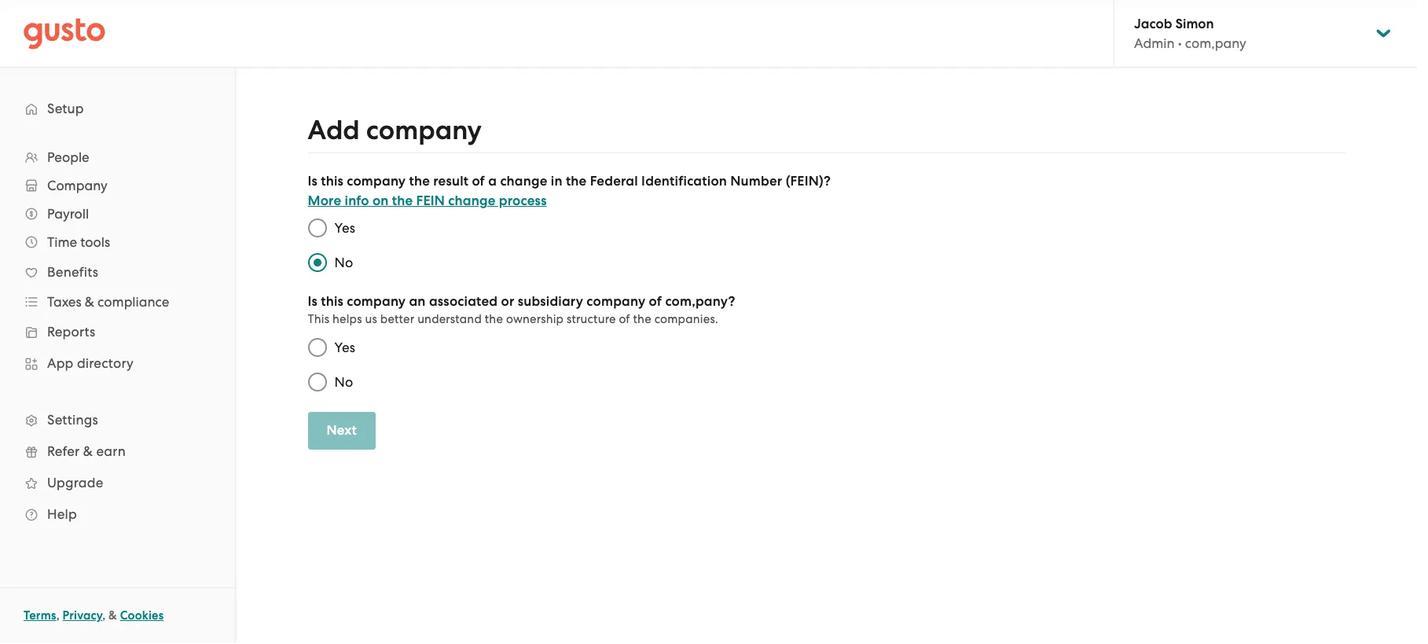 Task type: locate. For each thing, give the bounding box(es) containing it.
2 vertical spatial of
[[619, 312, 631, 326]]

2 yes from the top
[[335, 340, 356, 355]]

company
[[366, 114, 482, 146], [347, 173, 406, 190], [347, 293, 406, 310], [587, 293, 646, 310]]

yes for is this company an associated or subsidiary company of                    com,pany? this helps us better understand the ownership structure of the companies.
[[335, 340, 356, 355]]

taxes
[[47, 294, 81, 310]]

2 is from the top
[[308, 293, 318, 310]]

the up the more info on the fein change process link
[[409, 173, 430, 190]]

this up the "more"
[[321, 173, 344, 190]]

1 horizontal spatial ,
[[102, 609, 106, 623]]

& left earn
[[83, 444, 93, 459]]

1 vertical spatial is
[[308, 293, 318, 310]]

(fein)?
[[786, 173, 831, 190]]

or
[[501, 293, 515, 310]]

1 , from the left
[[56, 609, 60, 623]]

list
[[0, 143, 235, 530]]

yes radio down this
[[300, 330, 335, 365]]

terms link
[[24, 609, 56, 623]]

& for compliance
[[85, 294, 94, 310]]

is
[[308, 173, 318, 190], [308, 293, 318, 310]]

help link
[[16, 500, 219, 528]]

federal
[[590, 173, 638, 190]]

no
[[335, 255, 353, 271], [335, 374, 353, 390]]

people
[[47, 149, 89, 165]]

0 vertical spatial yes radio
[[300, 211, 335, 245]]

1 this from the top
[[321, 173, 344, 190]]

the down or on the left top of the page
[[485, 312, 503, 326]]

&
[[85, 294, 94, 310], [83, 444, 93, 459], [109, 609, 117, 623]]

benefits link
[[16, 258, 219, 286]]

the
[[409, 173, 430, 190], [566, 173, 587, 190], [392, 193, 413, 209], [485, 312, 503, 326], [634, 312, 652, 326]]

list containing people
[[0, 143, 235, 530]]

help
[[47, 506, 77, 522]]

& right taxes
[[85, 294, 94, 310]]

is inside "is this company the result of a change in the federal identification number (fein)? more info on the fein change process"
[[308, 173, 318, 190]]

no down 'helps'
[[335, 374, 353, 390]]

tools
[[80, 234, 110, 250]]

change up the process
[[500, 173, 548, 190]]

1 vertical spatial of
[[649, 293, 662, 310]]

result
[[433, 173, 469, 190]]

0 horizontal spatial change
[[449, 193, 496, 209]]

1 yes from the top
[[335, 220, 356, 236]]

on
[[373, 193, 389, 209]]

of inside "is this company the result of a change in the federal identification number (fein)? more info on the fein change process"
[[472, 173, 485, 190]]

yes for is this company the result of a change in the federal identification number (fein)? more info on the fein change process
[[335, 220, 356, 236]]

1 vertical spatial yes radio
[[300, 330, 335, 365]]

0 vertical spatial no
[[335, 255, 353, 271]]

of right structure
[[619, 312, 631, 326]]

this for is this company an associated or subsidiary company of                    com,pany? this helps us better understand the ownership structure of the companies.
[[321, 293, 344, 310]]

reports link
[[16, 318, 219, 346]]

company button
[[16, 171, 219, 200]]

change down a
[[449, 193, 496, 209]]

2 horizontal spatial of
[[649, 293, 662, 310]]

payroll
[[47, 206, 89, 222]]

privacy
[[63, 609, 102, 623]]

1 vertical spatial yes
[[335, 340, 356, 355]]

of left a
[[472, 173, 485, 190]]

this up this
[[321, 293, 344, 310]]

yes radio down the "more"
[[300, 211, 335, 245]]

& left cookies button
[[109, 609, 117, 623]]

1 vertical spatial &
[[83, 444, 93, 459]]

0 horizontal spatial ,
[[56, 609, 60, 623]]

, left privacy
[[56, 609, 60, 623]]

of up companies.
[[649, 293, 662, 310]]

1 horizontal spatial of
[[619, 312, 631, 326]]

ownership
[[506, 312, 564, 326]]

settings
[[47, 412, 98, 428]]

process
[[499, 193, 547, 209]]

this inside 'is this company an associated or subsidiary company of                    com,pany? this helps us better understand the ownership structure of the companies.'
[[321, 293, 344, 310]]

people button
[[16, 143, 219, 171]]

no for is this company an associated or subsidiary company of                    com,pany? this helps us better understand the ownership structure of the companies.
[[335, 374, 353, 390]]

1 is from the top
[[308, 173, 318, 190]]

more info on the fein change process link
[[308, 193, 547, 209]]

no for is this company the result of a change in the federal identification number (fein)? more info on the fein change process
[[335, 255, 353, 271]]

reports
[[47, 324, 96, 340]]

this
[[321, 173, 344, 190], [321, 293, 344, 310]]

add
[[308, 114, 360, 146]]

better
[[380, 312, 415, 326]]

number
[[731, 173, 783, 190]]

0 horizontal spatial of
[[472, 173, 485, 190]]

1 no from the top
[[335, 255, 353, 271]]

of
[[472, 173, 485, 190], [649, 293, 662, 310], [619, 312, 631, 326]]

, left cookies button
[[102, 609, 106, 623]]

no up 'helps'
[[335, 255, 353, 271]]

this inside "is this company the result of a change in the federal identification number (fein)? more info on the fein change process"
[[321, 173, 344, 190]]

company up on
[[347, 173, 406, 190]]

0 vertical spatial yes
[[335, 220, 356, 236]]

setup
[[47, 101, 84, 116]]

1 yes radio from the top
[[300, 211, 335, 245]]

0 vertical spatial change
[[500, 173, 548, 190]]

0 vertical spatial is
[[308, 173, 318, 190]]

yes down info
[[335, 220, 356, 236]]

company inside "is this company the result of a change in the federal identification number (fein)? more info on the fein change process"
[[347, 173, 406, 190]]

0 vertical spatial &
[[85, 294, 94, 310]]

is up the "more"
[[308, 173, 318, 190]]

associated
[[429, 293, 498, 310]]

Yes radio
[[300, 211, 335, 245], [300, 330, 335, 365]]

is this company an associated or subsidiary company of                    com,pany? this helps us better understand the ownership structure of the companies.
[[308, 293, 736, 326]]

2 yes radio from the top
[[300, 330, 335, 365]]

time tools button
[[16, 228, 219, 256]]

2 this from the top
[[321, 293, 344, 310]]

1 horizontal spatial change
[[500, 173, 548, 190]]

is inside 'is this company an associated or subsidiary company of                    com,pany? this helps us better understand the ownership structure of the companies.'
[[308, 293, 318, 310]]

subsidiary
[[518, 293, 584, 310]]

& inside 'dropdown button'
[[85, 294, 94, 310]]

us
[[365, 312, 377, 326]]

No radio
[[300, 365, 335, 400]]

cookies
[[120, 609, 164, 623]]

1 vertical spatial this
[[321, 293, 344, 310]]

•
[[1179, 35, 1182, 51]]

change
[[500, 173, 548, 190], [449, 193, 496, 209]]

cookies button
[[120, 606, 164, 625]]

is this company the result of a change in the federal identification number (fein)? more info on the fein change process
[[308, 173, 831, 209]]

1 vertical spatial no
[[335, 374, 353, 390]]

,
[[56, 609, 60, 623], [102, 609, 106, 623]]

understand
[[418, 312, 482, 326]]

yes
[[335, 220, 356, 236], [335, 340, 356, 355]]

0 vertical spatial this
[[321, 173, 344, 190]]

is up this
[[308, 293, 318, 310]]

1 vertical spatial change
[[449, 193, 496, 209]]

yes down 'helps'
[[335, 340, 356, 355]]

refer & earn
[[47, 444, 126, 459]]

is for is this company the result of a change in the federal identification number (fein)? more info on the fein change process
[[308, 173, 318, 190]]

0 vertical spatial of
[[472, 173, 485, 190]]

jacob
[[1135, 16, 1173, 32]]

upgrade
[[47, 475, 103, 491]]

yes radio for is this company the result of a change in the federal identification number (fein)? more info on the fein change process
[[300, 211, 335, 245]]

2 no from the top
[[335, 374, 353, 390]]

privacy link
[[63, 609, 102, 623]]



Task type: describe. For each thing, give the bounding box(es) containing it.
company up result in the left of the page
[[366, 114, 482, 146]]

settings link
[[16, 406, 219, 434]]

earn
[[96, 444, 126, 459]]

add company
[[308, 114, 482, 146]]

simon
[[1176, 16, 1215, 32]]

app directory link
[[16, 349, 219, 377]]

structure
[[567, 312, 616, 326]]

refer
[[47, 444, 80, 459]]

time
[[47, 234, 77, 250]]

identification
[[642, 173, 727, 190]]

company up structure
[[587, 293, 646, 310]]

fein
[[416, 193, 445, 209]]

admin
[[1135, 35, 1175, 51]]

helps
[[333, 312, 362, 326]]

a
[[489, 173, 497, 190]]

payroll button
[[16, 200, 219, 228]]

terms
[[24, 609, 56, 623]]

jacob simon admin • com,pany
[[1135, 16, 1247, 51]]

company up us
[[347, 293, 406, 310]]

time tools
[[47, 234, 110, 250]]

refer & earn link
[[16, 437, 219, 466]]

app directory
[[47, 355, 134, 371]]

company
[[47, 178, 108, 193]]

info
[[345, 193, 369, 209]]

yes radio for is this company an associated or subsidiary company of                    com,pany? this helps us better understand the ownership structure of the companies.
[[300, 330, 335, 365]]

the right in
[[566, 173, 587, 190]]

an
[[409, 293, 426, 310]]

taxes & compliance button
[[16, 288, 219, 316]]

more
[[308, 193, 342, 209]]

the right on
[[392, 193, 413, 209]]

app
[[47, 355, 74, 371]]

setup link
[[16, 94, 219, 123]]

gusto navigation element
[[0, 68, 235, 555]]

companies.
[[655, 312, 719, 326]]

terms , privacy , & cookies
[[24, 609, 164, 623]]

benefits
[[47, 264, 98, 280]]

this
[[308, 312, 330, 326]]

directory
[[77, 355, 134, 371]]

taxes & compliance
[[47, 294, 169, 310]]

the left companies.
[[634, 312, 652, 326]]

com,pany
[[1186, 35, 1247, 51]]

2 , from the left
[[102, 609, 106, 623]]

& for earn
[[83, 444, 93, 459]]

home image
[[24, 18, 105, 49]]

2 vertical spatial &
[[109, 609, 117, 623]]

is for is this company an associated or subsidiary company of                    com,pany? this helps us better understand the ownership structure of the companies.
[[308, 293, 318, 310]]

upgrade link
[[16, 469, 219, 497]]

compliance
[[98, 294, 169, 310]]

com,pany?
[[666, 293, 736, 310]]

No radio
[[300, 245, 335, 280]]

in
[[551, 173, 563, 190]]

this for is this company the result of a change in the federal identification number (fein)? more info on the fein change process
[[321, 173, 344, 190]]



Task type: vqa. For each thing, say whether or not it's contained in the screenshot.
No option
yes



